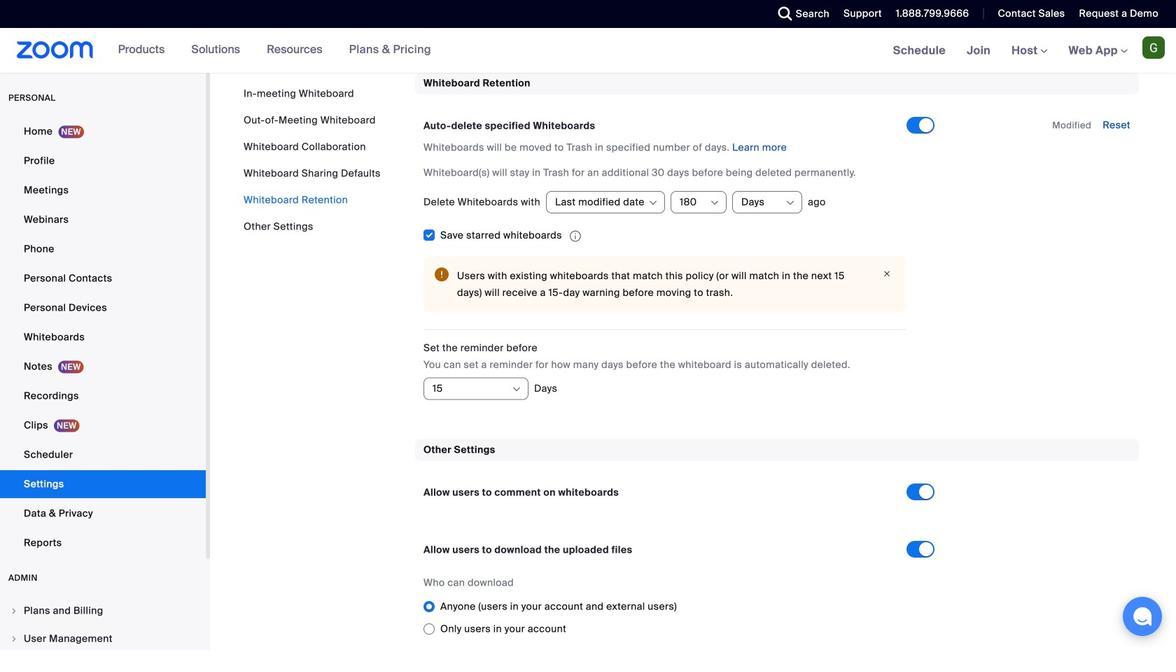 Task type: locate. For each thing, give the bounding box(es) containing it.
zoom logo image
[[17, 41, 94, 59]]

menu item
[[0, 598, 206, 625], [0, 626, 206, 651]]

option group
[[424, 596, 946, 641]]

alert
[[424, 257, 907, 313]]

banner
[[0, 28, 1177, 74]]

0 vertical spatial right image
[[10, 607, 18, 616]]

profile picture image
[[1143, 36, 1165, 59]]

open chat image
[[1133, 607, 1153, 627]]

admin menu menu
[[0, 598, 206, 651]]

1 vertical spatial menu item
[[0, 626, 206, 651]]

1 vertical spatial right image
[[10, 635, 18, 644]]

2 right image from the top
[[10, 635, 18, 644]]

personal menu menu
[[0, 118, 206, 559]]

alert inside whiteboard retention element
[[424, 257, 907, 313]]

other settings element
[[415, 440, 1139, 651]]

2 menu item from the top
[[0, 626, 206, 651]]

option group inside the other settings element
[[424, 596, 946, 641]]

product information navigation
[[94, 28, 442, 73]]

whiteboard retention element
[[415, 73, 1139, 417]]

right image
[[10, 607, 18, 616], [10, 635, 18, 644]]

menu bar
[[244, 87, 381, 234]]

show options image
[[785, 198, 796, 209]]

0 vertical spatial menu item
[[0, 598, 206, 625]]



Task type: describe. For each thing, give the bounding box(es) containing it.
close image
[[879, 268, 896, 281]]

1 menu item from the top
[[0, 598, 206, 625]]

warning image
[[435, 268, 449, 282]]

1 right image from the top
[[10, 607, 18, 616]]

meetings navigation
[[883, 28, 1177, 74]]



Task type: vqa. For each thing, say whether or not it's contained in the screenshot.
alert inside the Whiteboard Retention element
yes



